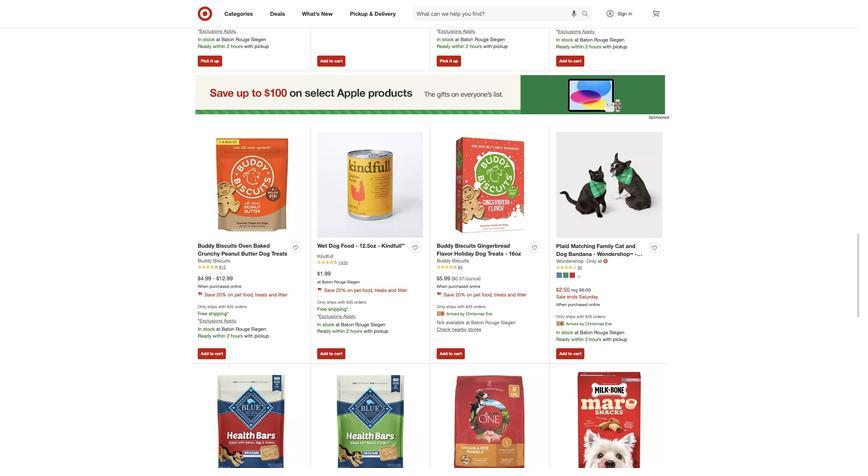 Task type: describe. For each thing, give the bounding box(es) containing it.
holiday
[[454, 250, 474, 257]]

arrives by christmas eve for treats
[[447, 311, 493, 317]]

baton inside the $1.99 at baton rouge siegen
[[322, 279, 333, 285]]

only ships with $35 orders free shipping * * exclusions apply. in stock at  baton rouge siegen ready within 2 hours with pickup for buddy biscuits oven baked crunchy peanut butter dog treats
[[198, 304, 269, 339]]

sign
[[618, 11, 627, 16]]

plaid matching family cat and dog bandana - wondershop™ - one size fits most link
[[556, 242, 646, 265]]

nearby
[[452, 327, 467, 333]]

add to cart button for wet dog food - 12.5oz - kindfull™
[[317, 349, 346, 360]]

check
[[437, 327, 451, 333]]

christmas for treats
[[466, 311, 485, 317]]

plaid
[[556, 243, 569, 250]]

red image
[[570, 273, 575, 278]]

sponsored
[[649, 115, 669, 120]]

stock inside only ships with $35 orders free shipping * exclusions apply. in stock at  baton rouge siegen ready within 2 hours with pickup
[[203, 36, 215, 42]]

in
[[629, 11, 632, 16]]

ready inside * exclusions apply. in stock at  baton rouge siegen ready within 2 hours with pickup
[[556, 44, 570, 49]]

buddy for buddy biscuits gingerbread flavor holiday dog treats - 16oz link
[[437, 242, 454, 249]]

what's new link
[[296, 6, 341, 21]]

online inside $5.99 ( $0.37 /ounce ) when purchased online
[[469, 284, 481, 289]]

1433 link
[[317, 260, 423, 266]]

siegen inside not available at baton rouge siegen check nearby stores
[[501, 320, 516, 326]]

kindfull™
[[382, 242, 405, 249]]

ready inside in stock at  baton rouge siegen ready within 2 hours with pickup
[[556, 337, 570, 343]]

to for buddy biscuits gingerbread flavor holiday dog treats - 16oz
[[449, 351, 453, 356]]

search
[[579, 11, 595, 18]]

wondershop link
[[556, 258, 586, 265]]

buddy for buddy biscuits oven baked crunchy peanut butter dog treats link
[[198, 242, 214, 249]]

by for buddy biscuits gingerbread flavor holiday dog treats - 16oz
[[460, 311, 465, 317]]

pick it up for within
[[201, 58, 219, 63]]

buddy biscuits oven baked crunchy peanut butter dog treats link
[[198, 242, 287, 258]]

dog inside the buddy biscuits oven baked crunchy peanut butter dog treats
[[259, 250, 270, 257]]

buddy biscuits gingerbread flavor holiday dog treats - 16oz link
[[437, 242, 527, 258]]

pick for ready
[[440, 58, 448, 63]]

cart for buddy biscuits gingerbread flavor holiday dog treats - 16oz
[[454, 351, 462, 356]]

pick it up for ready
[[440, 58, 458, 63]]

family
[[597, 243, 614, 250]]

search button
[[579, 6, 595, 23]]

wondershop
[[556, 258, 584, 264]]

)
[[480, 276, 481, 281]]

biscuits for "buddy biscuits" link corresponding to crunchy
[[213, 258, 230, 264]]

hours inside in stock at  baton rouge siegen ready within 2 hours with pickup
[[589, 337, 602, 343]]

online inside the $2.50 reg $5.00 sale ends saturday when purchased online
[[589, 302, 600, 308]]

$5.99 ( $0.37 /ounce ) when purchased online
[[437, 275, 481, 289]]

in inside * exclusions apply. in stock at  baton rouge siegen ready within 2 hours with pickup
[[556, 37, 560, 43]]

pickup & delivery
[[350, 10, 396, 17]]

oven
[[238, 242, 252, 249]]

apply. inside only ships with $35 orders free shipping * exclusions apply. in stock at  baton rouge siegen ready within 2 hours with pickup
[[224, 28, 237, 34]]

deals
[[270, 10, 285, 17]]

What can we help you find? suggestions appear below search field
[[413, 6, 584, 21]]

baked
[[253, 242, 270, 249]]

add to cart for buddy biscuits oven baked crunchy peanut butter dog treats
[[201, 351, 223, 356]]

pickup
[[350, 10, 368, 17]]

$2.50
[[556, 286, 570, 293]]

pick it up button for within
[[198, 56, 222, 66]]

available
[[446, 320, 465, 326]]

&
[[369, 10, 373, 17]]

size
[[569, 258, 580, 265]]

at inside * exclusions apply. in stock at  baton rouge siegen ready within 2 hours with pickup
[[575, 37, 579, 43]]

pickup inside in stock at  baton rouge siegen ready within 2 hours with pickup
[[613, 337, 628, 343]]

biscuits for buddy biscuits gingerbread flavor holiday dog treats - 16oz link
[[455, 242, 476, 249]]

pickup inside * exclusions apply. in stock at  baton rouge siegen ready within 2 hours with pickup
[[613, 44, 628, 49]]

advertisement region
[[191, 75, 669, 114]]

ships inside only ships with $35 orders free shipping * exclusions apply. in stock at  baton rouge siegen ready within 2 hours with pickup
[[207, 14, 217, 20]]

up for within
[[214, 58, 219, 63]]

sign in link
[[600, 6, 643, 21]]

delivery
[[375, 10, 396, 17]]

add to cart for buddy biscuits gingerbread flavor holiday dog treats - 16oz
[[440, 351, 462, 356]]

blue image
[[557, 273, 562, 278]]

$1.99 at baton rouge siegen
[[317, 270, 360, 285]]

peanut
[[221, 250, 240, 257]]

cat
[[615, 243, 624, 250]]

at inside the $1.99 at baton rouge siegen
[[317, 279, 321, 285]]

and inside plaid matching family cat and dog bandana - wondershop™ - one size fits most
[[626, 243, 636, 250]]

cart for buddy biscuits oven baked crunchy peanut butter dog treats
[[215, 351, 223, 356]]

$2.50 reg $5.00 sale ends saturday when purchased online
[[556, 286, 600, 308]]

add to cart button for buddy biscuits gingerbread flavor holiday dog treats - 16oz
[[437, 349, 465, 360]]

buddy biscuits oven baked crunchy peanut butter dog treats
[[198, 242, 287, 257]]

add for wet dog food - 12.5oz - kindfull™
[[320, 351, 328, 356]]

2 inside only ships with $35 orders free shipping * exclusions apply. in stock at  baton rouge siegen ready within 2 hours with pickup
[[227, 43, 230, 49]]

dog inside wet dog food - 12.5oz - kindfull™ link
[[329, 242, 340, 249]]

rouge inside in stock at  baton rouge siegen ready within 2 hours with pickup
[[594, 330, 608, 336]]

pick it up button for ready
[[437, 56, 461, 66]]

- right food at bottom
[[356, 242, 358, 249]]

pickup inside only ships with $35 orders free shipping * exclusions apply. in stock at  baton rouge siegen ready within 2 hours with pickup
[[255, 43, 269, 49]]

wondershop only at ¬
[[556, 258, 608, 265]]

(
[[452, 276, 453, 281]]

food
[[341, 242, 354, 249]]

at inside only ships with $35 orders free shipping * exclusions apply. in stock at  baton rouge siegen ready within 2 hours with pickup
[[216, 36, 220, 42]]

- right 12.5oz
[[378, 242, 380, 249]]

one
[[556, 258, 567, 265]]

deals link
[[264, 6, 294, 21]]

at inside not available at baton rouge siegen check nearby stores
[[466, 320, 470, 326]]

what's new
[[302, 10, 333, 17]]

not available at baton rouge siegen check nearby stores
[[437, 320, 516, 333]]

all colors element
[[578, 274, 581, 278]]

wet dog food - 12.5oz - kindfull™ link
[[317, 242, 405, 250]]

christmas for bandana
[[586, 321, 604, 327]]

bandana
[[569, 251, 592, 257]]

cart for plaid matching family cat and dog bandana - wondershop™ - one size fits most
[[574, 351, 582, 356]]

pick for within
[[201, 58, 209, 63]]

new
[[321, 10, 333, 17]]

purchased inside the $2.50 reg $5.00 sale ends saturday when purchased online
[[568, 302, 588, 308]]

kindfull
[[317, 253, 333, 259]]

most
[[592, 258, 605, 265]]

what's
[[302, 10, 320, 17]]

gingerbread
[[478, 242, 510, 249]]

crunchy
[[198, 250, 220, 257]]

sale
[[556, 294, 566, 300]]

fits
[[581, 258, 591, 265]]

1433
[[339, 260, 348, 265]]

wet
[[317, 242, 327, 249]]

add for plaid matching family cat and dog bandana - wondershop™ - one size fits most
[[560, 351, 567, 356]]

saturday
[[579, 294, 598, 300]]

free inside only ships with $35 orders free shipping * exclusions apply. in stock at  baton rouge siegen ready within 2 hours with pickup
[[198, 21, 207, 27]]

buddy biscuits for crunchy
[[198, 258, 230, 264]]

wet dog food - 12.5oz - kindfull™
[[317, 242, 405, 249]]

buddy biscuits gingerbread flavor holiday dog treats - 16oz
[[437, 242, 521, 257]]

* inside only ships with $35 orders free shipping * exclusions apply. in stock at  baton rouge siegen ready within 2 hours with pickup
[[198, 28, 200, 34]]

- inside "$4.99 - $12.99 when purchased online"
[[213, 275, 215, 282]]

$1.99
[[317, 270, 331, 277]]

plaid matching family cat and dog bandana - wondershop™ - one size fits most
[[556, 243, 637, 265]]

$35 inside only ships with $35 orders free shipping * exclusions apply. in stock at  baton rouge siegen ready within 2 hours with pickup
[[227, 14, 234, 20]]

siegen inside the $1.99 at baton rouge siegen
[[347, 279, 360, 285]]

eve for treats
[[486, 311, 493, 317]]

at inside in stock at  baton rouge siegen ready within 2 hours with pickup
[[575, 330, 579, 336]]

sign in
[[618, 11, 632, 16]]

shipping inside only ships with $35 orders free shipping * exclusions apply. in stock at  baton rouge siegen ready within 2 hours with pickup
[[209, 21, 227, 27]]

in stock at  baton rouge siegen
[[317, 14, 386, 20]]

812 link
[[198, 265, 304, 271]]

only ships with $35 orders free shipping * exclusions apply. in stock at  baton rouge siegen ready within 2 hours with pickup
[[198, 14, 269, 49]]

baton inside * exclusions apply. in stock at  baton rouge siegen ready within 2 hours with pickup
[[580, 37, 593, 43]]

$12.99
[[216, 275, 233, 282]]

$4.99
[[198, 275, 211, 282]]

purchased inside $5.99 ( $0.37 /ounce ) when purchased online
[[449, 284, 468, 289]]

stores
[[468, 327, 481, 333]]

in stock at  baton rouge siegen ready within 2 hours with pickup
[[556, 330, 628, 343]]



Task type: vqa. For each thing, say whether or not it's contained in the screenshot.
the Pick associated with Ready
yes



Task type: locate. For each thing, give the bounding box(es) containing it.
add to cart button for plaid matching family cat and dog bandana - wondershop™ - one size fits most
[[556, 349, 585, 360]]

butter
[[241, 250, 258, 257]]

when
[[198, 284, 209, 289], [437, 284, 448, 289], [556, 302, 567, 308]]

* exclusions apply. in stock at  baton rouge siegen ready within 2 hours with pickup
[[556, 29, 628, 49]]

buddy biscuits oven baked crunchy peanut butter dog treats image
[[198, 132, 304, 238], [198, 132, 304, 238]]

buddy biscuits for holiday
[[437, 258, 469, 264]]

when inside the $2.50 reg $5.00 sale ends saturday when purchased online
[[556, 302, 567, 308]]

0 vertical spatial only ships with $35 orders
[[556, 15, 605, 20]]

biscuits up 812
[[213, 258, 230, 264]]

$35
[[227, 14, 234, 20], [466, 14, 473, 20], [586, 15, 592, 20], [347, 300, 353, 305], [227, 304, 234, 310], [466, 304, 473, 310], [586, 314, 592, 319]]

only inside only ships with $35 orders free shipping * exclusions apply. in stock at  baton rouge siegen ready within 2 hours with pickup
[[198, 14, 206, 20]]

0 horizontal spatial pick it up button
[[198, 56, 222, 66]]

purchased down the $12.99
[[210, 284, 229, 289]]

1 vertical spatial seasonal shipping icon image
[[556, 320, 565, 328]]

stock
[[323, 14, 334, 20], [203, 36, 215, 42], [442, 36, 454, 42], [562, 37, 573, 43], [323, 322, 334, 327], [203, 326, 215, 332], [562, 330, 573, 336]]

only ships with $35 orders up available
[[437, 304, 486, 310]]

siegen
[[371, 14, 386, 20], [251, 36, 266, 42], [490, 36, 505, 42], [610, 37, 625, 43], [347, 279, 360, 285], [501, 320, 516, 326], [371, 322, 386, 327], [251, 326, 266, 332], [610, 330, 625, 336]]

1 vertical spatial christmas
[[586, 321, 604, 327]]

2 horizontal spatial online
[[589, 302, 600, 308]]

check nearby stores button
[[437, 326, 481, 333]]

blue buffalo health bars natural crunchy dog treats biscuits with apple & yogurt flavor image
[[317, 371, 423, 468], [317, 371, 423, 468]]

when down the $5.99
[[437, 284, 448, 289]]

ready inside only ships with $35 orders free shipping * exclusions apply. in stock at  baton rouge siegen ready within 2 hours with pickup
[[198, 43, 212, 49]]

treats down gingerbread
[[488, 250, 504, 257]]

buddy inside buddy biscuits gingerbread flavor holiday dog treats - 16oz
[[437, 242, 454, 249]]

biscuits for buddy biscuits oven baked crunchy peanut butter dog treats link
[[216, 242, 237, 249]]

0 horizontal spatial arrives
[[447, 311, 459, 317]]

add to cart button for buddy biscuits oven baked crunchy peanut butter dog treats
[[198, 349, 226, 360]]

dog down gingerbread
[[475, 250, 486, 257]]

0 horizontal spatial buddy biscuits link
[[198, 258, 230, 265]]

0 horizontal spatial christmas
[[466, 311, 485, 317]]

when inside "$4.99 - $12.99 when purchased online"
[[198, 284, 209, 289]]

add to cart
[[320, 58, 343, 63], [560, 58, 582, 63], [201, 351, 223, 356], [320, 351, 343, 356], [440, 351, 462, 356], [560, 351, 582, 356]]

eve up in stock at  baton rouge siegen ready within 2 hours with pickup on the right
[[605, 321, 612, 327]]

hours inside only ships with $35 orders free shipping * exclusions apply. in stock at  baton rouge siegen ready within 2 hours with pickup
[[231, 43, 243, 49]]

2 pick it up from the left
[[440, 58, 458, 63]]

within inside * exclusions apply. in stock at  baton rouge siegen ready within 2 hours with pickup
[[571, 44, 584, 49]]

rouge
[[355, 14, 369, 20], [236, 36, 250, 42], [475, 36, 489, 42], [594, 37, 608, 43], [334, 279, 346, 285], [485, 320, 500, 326], [355, 322, 369, 327], [236, 326, 250, 332], [594, 330, 608, 336]]

only
[[198, 14, 206, 20], [437, 14, 445, 20], [556, 15, 565, 20], [587, 258, 597, 264], [317, 300, 326, 305], [198, 304, 206, 310], [437, 304, 445, 310], [556, 314, 565, 319]]

1 horizontal spatial online
[[469, 284, 481, 289]]

and
[[269, 2, 277, 8], [508, 2, 516, 8], [627, 2, 635, 8], [626, 243, 636, 250], [388, 287, 396, 293], [269, 292, 277, 298], [508, 292, 516, 298]]

with inside in stock at  baton rouge siegen ready within 2 hours with pickup
[[603, 337, 612, 343]]

by for plaid matching family cat and dog bandana - wondershop™ - one size fits most
[[580, 321, 584, 327]]

0 horizontal spatial online
[[230, 284, 241, 289]]

categories
[[224, 10, 253, 17]]

biscuits up peanut
[[216, 242, 237, 249]]

baton inside in stock at  baton rouge siegen ready within 2 hours with pickup
[[580, 330, 593, 336]]

1 horizontal spatial it
[[450, 58, 452, 63]]

2 buddy biscuits from the left
[[437, 258, 469, 264]]

0 vertical spatial seasonal shipping icon image
[[437, 310, 445, 318]]

purchased down ends
[[568, 302, 588, 308]]

0 horizontal spatial it
[[211, 58, 213, 63]]

eve for bandana
[[605, 321, 612, 327]]

1 horizontal spatial buddy biscuits
[[437, 258, 469, 264]]

online down the $12.99
[[230, 284, 241, 289]]

matching
[[571, 243, 595, 250]]

2 vertical spatial only ships with $35 orders
[[556, 314, 605, 319]]

buddy down crunchy
[[198, 258, 212, 264]]

2 horizontal spatial when
[[556, 302, 567, 308]]

¬
[[604, 258, 608, 265]]

cart for wet dog food - 12.5oz - kindfull™
[[335, 351, 343, 356]]

1 buddy biscuits from the left
[[198, 258, 230, 264]]

1 vertical spatial eve
[[605, 321, 612, 327]]

* inside * exclusions apply. in stock at  baton rouge siegen ready within 2 hours with pickup
[[556, 29, 558, 34]]

treats right the butter
[[271, 250, 287, 257]]

online down saturday in the right of the page
[[589, 302, 600, 308]]

dog down baked
[[259, 250, 270, 257]]

up for ready
[[453, 58, 458, 63]]

1 horizontal spatial eve
[[605, 321, 612, 327]]

exclusions
[[200, 28, 223, 34], [439, 28, 462, 34], [558, 29, 581, 34], [319, 313, 342, 319], [200, 318, 223, 324]]

pick it up
[[201, 58, 219, 63], [440, 58, 458, 63]]

1 vertical spatial arrives by christmas eve
[[566, 321, 612, 327]]

2 pick it up button from the left
[[437, 56, 461, 66]]

to for buddy biscuits oven baked crunchy peanut butter dog treats
[[210, 351, 214, 356]]

2 treats from the left
[[488, 250, 504, 257]]

add
[[320, 58, 328, 63], [560, 58, 567, 63], [201, 351, 209, 356], [320, 351, 328, 356], [440, 351, 448, 356], [560, 351, 567, 356]]

categories link
[[219, 6, 262, 21]]

buddy up flavor
[[437, 242, 454, 249]]

only ships with $35 orders for plaid matching family cat and dog bandana - wondershop™ - one size fits most
[[556, 314, 605, 319]]

christmas
[[466, 311, 485, 317], [586, 321, 604, 327]]

arrives by christmas eve up in stock at  baton rouge siegen ready within 2 hours with pickup on the right
[[566, 321, 612, 327]]

2 horizontal spatial purchased
[[568, 302, 588, 308]]

buddy inside the buddy biscuits oven baked crunchy peanut butter dog treats
[[198, 242, 214, 249]]

when inside $5.99 ( $0.37 /ounce ) when purchased online
[[437, 284, 448, 289]]

dog up one
[[556, 251, 567, 257]]

biscuits inside buddy biscuits gingerbread flavor holiday dog treats - 16oz
[[455, 242, 476, 249]]

buddy down flavor
[[437, 258, 451, 264]]

buddy biscuits link for crunchy
[[198, 258, 230, 265]]

0 horizontal spatial when
[[198, 284, 209, 289]]

1 pick it up button from the left
[[198, 56, 222, 66]]

biscuits up holiday
[[455, 242, 476, 249]]

buddy biscuits link for holiday
[[437, 258, 469, 265]]

flavor
[[437, 250, 453, 257]]

purchased inside "$4.99 - $12.99 when purchased online"
[[210, 284, 229, 289]]

1 horizontal spatial christmas
[[586, 321, 604, 327]]

ready
[[198, 43, 212, 49], [437, 43, 451, 49], [556, 44, 570, 49], [317, 329, 331, 334], [198, 333, 212, 339], [556, 337, 570, 343]]

ends
[[567, 294, 578, 300]]

stock inside in stock at  baton rouge siegen ready within 2 hours with pickup
[[562, 330, 573, 336]]

purina one smartblend natural dry dog food with chicken & rice image
[[437, 371, 543, 468], [437, 371, 543, 468]]

buddy for "buddy biscuits" link for holiday
[[437, 258, 451, 264]]

dog right wet
[[329, 242, 340, 249]]

2 it from the left
[[450, 58, 452, 63]]

it
[[211, 58, 213, 63], [450, 58, 452, 63]]

ships
[[207, 14, 217, 20], [446, 14, 456, 20], [566, 15, 576, 20], [327, 300, 337, 305], [207, 304, 217, 310], [446, 304, 456, 310], [566, 314, 576, 319]]

siegen inside * exclusions apply. in stock at  baton rouge siegen ready within 2 hours with pickup
[[610, 37, 625, 43]]

seasonal shipping icon image up not
[[437, 310, 445, 318]]

siegen inside in stock at  baton rouge siegen ready within 2 hours with pickup
[[610, 330, 625, 336]]

2 pick from the left
[[440, 58, 448, 63]]

buddy biscuits
[[198, 258, 230, 264], [437, 258, 469, 264]]

0 horizontal spatial eve
[[486, 311, 493, 317]]

seasonal shipping icon image for plaid matching family cat and dog bandana - wondershop™ - one size fits most
[[556, 320, 565, 328]]

hours
[[231, 43, 243, 49], [470, 43, 482, 49], [589, 44, 602, 49], [350, 329, 363, 334], [231, 333, 243, 339], [589, 337, 602, 343]]

in
[[317, 14, 321, 20], [198, 36, 202, 42], [437, 36, 441, 42], [556, 37, 560, 43], [317, 322, 321, 327], [198, 326, 202, 332], [556, 330, 560, 336]]

by
[[460, 311, 465, 317], [580, 321, 584, 327]]

- inside buddy biscuits gingerbread flavor holiday dog treats - 16oz
[[505, 250, 507, 257]]

arrives for buddy biscuits gingerbread flavor holiday dog treats - 16oz
[[447, 311, 459, 317]]

dog inside buddy biscuits gingerbread flavor holiday dog treats - 16oz
[[475, 250, 486, 257]]

0 vertical spatial by
[[460, 311, 465, 317]]

buddy up crunchy
[[198, 242, 214, 249]]

exclusions apply. button
[[200, 28, 237, 35], [439, 28, 476, 35], [558, 28, 595, 35], [319, 313, 356, 320], [200, 318, 237, 325]]

christmas up in stock at  baton rouge siegen ready within 2 hours with pickup on the right
[[586, 321, 604, 327]]

50 link
[[556, 265, 663, 271]]

1 vertical spatial by
[[580, 321, 584, 327]]

rouge inside only ships with $35 orders free shipping * exclusions apply. in stock at  baton rouge siegen ready within 2 hours with pickup
[[236, 36, 250, 42]]

save 20% on pet food, treats and litter
[[205, 2, 288, 8], [444, 2, 527, 8], [563, 2, 646, 8], [324, 287, 407, 293], [205, 292, 288, 298], [444, 292, 527, 298]]

- right 'wondershop™'
[[635, 251, 637, 257]]

stock inside * exclusions apply. in stock at  baton rouge siegen ready within 2 hours with pickup
[[562, 37, 573, 43]]

buddy biscuits link up 84
[[437, 258, 469, 265]]

not
[[437, 320, 445, 326]]

1 pick it up from the left
[[201, 58, 219, 63]]

*
[[466, 21, 468, 27], [198, 28, 200, 34], [437, 28, 439, 34], [556, 29, 558, 34], [347, 306, 348, 312], [227, 311, 229, 317], [317, 313, 319, 319], [198, 318, 200, 324]]

buddy biscuits up 84
[[437, 258, 469, 264]]

within inside in stock at  baton rouge siegen ready within 2 hours with pickup
[[571, 337, 584, 343]]

purchased down $0.37
[[449, 284, 468, 289]]

$5.00
[[580, 287, 591, 293]]

0 vertical spatial eve
[[486, 311, 493, 317]]

1 treats from the left
[[271, 250, 287, 257]]

buddy biscuits down crunchy
[[198, 258, 230, 264]]

kindfull link
[[317, 253, 333, 260]]

2 buddy biscuits link from the left
[[437, 258, 469, 265]]

$5.99
[[437, 275, 450, 282]]

1 vertical spatial only ships with $35 orders
[[437, 304, 486, 310]]

buddy for "buddy biscuits" link corresponding to crunchy
[[198, 258, 212, 264]]

arrives
[[447, 311, 459, 317], [566, 321, 579, 327]]

84 link
[[437, 265, 543, 271]]

blue buffalo health bars natural crunchy dog treats biscuits with bacon, egg & cheese flavor - 16oz image
[[198, 371, 304, 468], [198, 371, 304, 468]]

apply.
[[224, 28, 237, 34], [463, 28, 476, 34], [582, 29, 595, 34], [343, 313, 356, 319], [224, 318, 237, 324]]

online inside "$4.99 - $12.99 when purchased online"
[[230, 284, 241, 289]]

by up in stock at  baton rouge siegen ready within 2 hours with pickup on the right
[[580, 321, 584, 327]]

add to cart for plaid matching family cat and dog bandana - wondershop™ - one size fits most
[[560, 351, 582, 356]]

pick
[[201, 58, 209, 63], [440, 58, 448, 63]]

orders inside only ships with $35 orders free shipping * exclusions apply. in stock at  baton rouge siegen ready within 2 hours with pickup
[[235, 14, 247, 20]]

biscuits
[[216, 242, 237, 249], [455, 242, 476, 249], [213, 258, 230, 264], [452, 258, 469, 264]]

arrives up in stock at  baton rouge siegen ready within 2 hours with pickup on the right
[[566, 321, 579, 327]]

in inside only ships with $35 orders free shipping * exclusions apply. in stock at  baton rouge siegen ready within 2 hours with pickup
[[198, 36, 202, 42]]

0 vertical spatial arrives
[[447, 311, 459, 317]]

exclusions inside * exclusions apply. in stock at  baton rouge siegen ready within 2 hours with pickup
[[558, 29, 581, 34]]

2 up from the left
[[453, 58, 458, 63]]

it for within
[[211, 58, 213, 63]]

exclusions inside only ships with $35 orders free shipping * exclusions apply. in stock at  baton rouge siegen ready within 2 hours with pickup
[[200, 28, 223, 34]]

1 horizontal spatial purchased
[[449, 284, 468, 289]]

when down "sale"
[[556, 302, 567, 308]]

eve up not available at baton rouge siegen check nearby stores
[[486, 311, 493, 317]]

812
[[219, 265, 226, 270]]

0 vertical spatial christmas
[[466, 311, 485, 317]]

1 horizontal spatial arrives
[[566, 321, 579, 327]]

1 horizontal spatial pick
[[440, 58, 448, 63]]

0 horizontal spatial only ships with $35 orders free shipping * * exclusions apply. in stock at  baton rouge siegen ready within 2 hours with pickup
[[198, 304, 269, 339]]

free
[[198, 21, 207, 27], [437, 21, 446, 27], [317, 306, 327, 312], [198, 311, 207, 317]]

green image
[[563, 273, 569, 278]]

seasonal shipping icon image down "sale"
[[556, 320, 565, 328]]

in inside in stock at  baton rouge siegen ready within 2 hours with pickup
[[556, 330, 560, 336]]

christmas up not available at baton rouge siegen check nearby stores
[[466, 311, 485, 317]]

buddy biscuits gingerbread flavor holiday dog treats - 16oz image
[[437, 132, 543, 238], [437, 132, 543, 238]]

to for plaid matching family cat and dog bandana - wondershop™ - one size fits most
[[568, 351, 572, 356]]

0 horizontal spatial pick it up
[[201, 58, 219, 63]]

1 vertical spatial arrives
[[566, 321, 579, 327]]

1 horizontal spatial when
[[437, 284, 448, 289]]

0 vertical spatial arrives by christmas eve
[[447, 311, 493, 317]]

0 horizontal spatial buddy biscuits
[[198, 258, 230, 264]]

rouge inside not available at baton rouge siegen check nearby stores
[[485, 320, 500, 326]]

1 horizontal spatial arrives by christmas eve
[[566, 321, 612, 327]]

baton inside not available at baton rouge siegen check nearby stores
[[471, 320, 484, 326]]

to for wet dog food - 12.5oz - kindfull™
[[329, 351, 333, 356]]

biscuits up 84
[[452, 258, 469, 264]]

on
[[228, 2, 233, 8], [467, 2, 472, 8], [586, 2, 592, 8], [347, 287, 353, 293], [228, 292, 233, 298], [467, 292, 472, 298]]

1 it from the left
[[211, 58, 213, 63]]

dog inside plaid matching family cat and dog bandana - wondershop™ - one size fits most
[[556, 251, 567, 257]]

- right the $4.99
[[213, 275, 215, 282]]

1 pick from the left
[[201, 58, 209, 63]]

with
[[218, 14, 226, 20], [457, 14, 465, 20], [577, 15, 585, 20], [244, 43, 253, 49], [483, 43, 492, 49], [603, 44, 612, 49], [338, 300, 345, 305], [218, 304, 226, 310], [457, 304, 465, 310], [577, 314, 585, 319], [364, 329, 373, 334], [244, 333, 253, 339], [603, 337, 612, 343]]

cart
[[335, 58, 343, 63], [574, 58, 582, 63], [215, 351, 223, 356], [335, 351, 343, 356], [454, 351, 462, 356], [574, 351, 582, 356]]

12.5oz
[[360, 242, 376, 249]]

with inside * exclusions apply. in stock at  baton rouge siegen ready within 2 hours with pickup
[[603, 44, 612, 49]]

0 horizontal spatial seasonal shipping icon image
[[437, 310, 445, 318]]

- up most
[[594, 251, 596, 257]]

shipping
[[209, 21, 227, 27], [448, 21, 466, 27], [328, 306, 347, 312], [209, 311, 227, 317]]

eve
[[486, 311, 493, 317], [605, 321, 612, 327]]

pet
[[235, 2, 242, 8], [474, 2, 481, 8], [593, 2, 600, 8], [354, 287, 361, 293], [235, 292, 242, 298], [474, 292, 481, 298]]

20%
[[217, 2, 227, 8], [456, 2, 466, 8], [575, 2, 585, 8], [336, 287, 346, 293], [217, 292, 227, 298], [456, 292, 466, 298]]

seasonal shipping icon image
[[437, 310, 445, 318], [556, 320, 565, 328]]

arrives up available
[[447, 311, 459, 317]]

arrives by christmas eve for bandana
[[566, 321, 612, 327]]

within inside only ships with $35 orders free shipping * exclusions apply. in stock at  baton rouge siegen ready within 2 hours with pickup
[[213, 43, 226, 49]]

1 horizontal spatial buddy biscuits link
[[437, 258, 469, 265]]

buddy biscuits link down crunchy
[[198, 258, 230, 265]]

1 up from the left
[[214, 58, 219, 63]]

1 horizontal spatial treats
[[488, 250, 504, 257]]

food,
[[243, 2, 254, 8], [482, 2, 493, 8], [602, 2, 612, 8], [363, 287, 373, 293], [243, 292, 254, 298], [482, 292, 493, 298]]

2 inside in stock at  baton rouge siegen ready within 2 hours with pickup
[[585, 337, 588, 343]]

0 horizontal spatial treats
[[271, 250, 287, 257]]

only inside wondershop only at ¬
[[587, 258, 597, 264]]

wondershop™
[[597, 251, 633, 257]]

treats inside buddy biscuits gingerbread flavor holiday dog treats - 16oz
[[488, 250, 504, 257]]

$0.37
[[453, 276, 465, 281]]

seasonal shipping icon image for buddy biscuits gingerbread flavor holiday dog treats - 16oz
[[437, 310, 445, 318]]

only ships with $35 orders for buddy biscuits gingerbread flavor holiday dog treats - 16oz
[[437, 304, 486, 310]]

1 horizontal spatial up
[[453, 58, 458, 63]]

treats
[[271, 250, 287, 257], [488, 250, 504, 257]]

/ounce
[[465, 276, 480, 281]]

hours inside * exclusions apply. in stock at  baton rouge siegen ready within 2 hours with pickup
[[589, 44, 602, 49]]

1 horizontal spatial only ships with $35 orders free shipping * * exclusions apply. in stock at  baton rouge siegen ready within 2 hours with pickup
[[317, 300, 388, 334]]

by up available
[[460, 311, 465, 317]]

orders
[[235, 14, 247, 20], [474, 14, 486, 20], [593, 15, 605, 20], [354, 300, 366, 305], [235, 304, 247, 310], [474, 304, 486, 310], [593, 314, 605, 319]]

rouge inside * exclusions apply. in stock at  baton rouge siegen ready within 2 hours with pickup
[[594, 37, 608, 43]]

rouge inside the $1.99 at baton rouge siegen
[[334, 279, 346, 285]]

1 horizontal spatial by
[[580, 321, 584, 327]]

arrives by christmas eve up not available at baton rouge siegen check nearby stores
[[447, 311, 493, 317]]

biscuits inside the buddy biscuits oven baked crunchy peanut butter dog treats
[[216, 242, 237, 249]]

0 horizontal spatial up
[[214, 58, 219, 63]]

pickup & delivery link
[[344, 6, 404, 21]]

to
[[329, 58, 333, 63], [568, 58, 572, 63], [210, 351, 214, 356], [329, 351, 333, 356], [449, 351, 453, 356], [568, 351, 572, 356]]

only ships with $35 orders free shipping * * exclusions apply. in stock at  baton rouge siegen ready within 2 hours with pickup for wet dog food - 12.5oz - kindfull™
[[317, 300, 388, 334]]

at inside wondershop only at ¬
[[598, 258, 602, 264]]

add to cart for wet dog food - 12.5oz - kindfull™
[[320, 351, 343, 356]]

siegen inside only ships with $35 orders free shipping * exclusions apply. in stock at  baton rouge siegen ready within 2 hours with pickup
[[251, 36, 266, 42]]

milk-bone maro snacks with real bone marrow dog treats image
[[556, 371, 663, 468], [556, 371, 663, 468]]

2 horizontal spatial only ships with $35 orders free shipping * * exclusions apply. in stock at  baton rouge siegen ready within 2 hours with pickup
[[437, 14, 508, 49]]

$4.99 - $12.99 when purchased online
[[198, 275, 241, 289]]

when down the $4.99
[[198, 284, 209, 289]]

only ships with $35 orders up * exclusions apply. in stock at  baton rouge siegen ready within 2 hours with pickup
[[556, 15, 605, 20]]

0 horizontal spatial by
[[460, 311, 465, 317]]

add for buddy biscuits gingerbread flavor holiday dog treats - 16oz
[[440, 351, 448, 356]]

1 horizontal spatial pick it up button
[[437, 56, 461, 66]]

1 buddy biscuits link from the left
[[198, 258, 230, 265]]

arrives for plaid matching family cat and dog bandana - wondershop™ - one size fits most
[[566, 321, 579, 327]]

- left 16oz
[[505, 250, 507, 257]]

add for buddy biscuits oven baked crunchy peanut butter dog treats
[[201, 351, 209, 356]]

wet dog food - 12.5oz - kindfull™ image
[[317, 132, 423, 238], [317, 132, 423, 238]]

0 horizontal spatial arrives by christmas eve
[[447, 311, 493, 317]]

plaid matching family cat and dog bandana - wondershop™ - one size fits most image
[[556, 132, 663, 238], [556, 132, 663, 238]]

treats inside the buddy biscuits oven baked crunchy peanut butter dog treats
[[271, 250, 287, 257]]

reg
[[571, 287, 578, 293]]

16oz
[[509, 250, 521, 257]]

0 horizontal spatial pick
[[201, 58, 209, 63]]

buddy
[[198, 242, 214, 249], [437, 242, 454, 249], [198, 258, 212, 264], [437, 258, 451, 264]]

biscuits for "buddy biscuits" link for holiday
[[452, 258, 469, 264]]

online
[[230, 284, 241, 289], [469, 284, 481, 289], [589, 302, 600, 308]]

baton inside only ships with $35 orders free shipping * exclusions apply. in stock at  baton rouge siegen ready within 2 hours with pickup
[[222, 36, 234, 42]]

2 inside * exclusions apply. in stock at  baton rouge siegen ready within 2 hours with pickup
[[585, 44, 588, 49]]

it for ready
[[450, 58, 452, 63]]

1 horizontal spatial pick it up
[[440, 58, 458, 63]]

1 horizontal spatial seasonal shipping icon image
[[556, 320, 565, 328]]

all colors image
[[578, 275, 581, 278]]

apply. inside * exclusions apply. in stock at  baton rouge siegen ready within 2 hours with pickup
[[582, 29, 595, 34]]

online down /ounce
[[469, 284, 481, 289]]

0 horizontal spatial purchased
[[210, 284, 229, 289]]

50
[[578, 265, 582, 270]]

only ships with $35 orders down the $2.50 reg $5.00 sale ends saturday when purchased online
[[556, 314, 605, 319]]

84
[[458, 265, 463, 270]]



